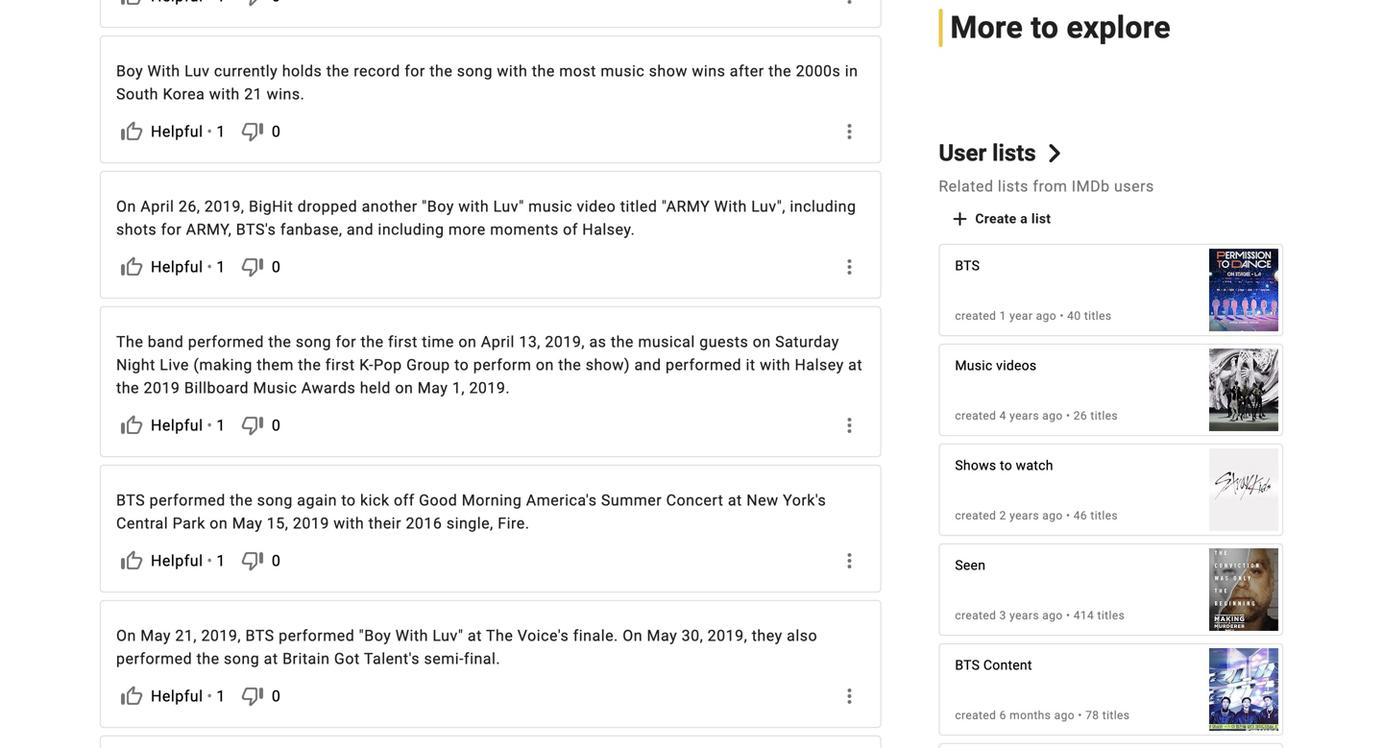 Task type: describe. For each thing, give the bounding box(es) containing it.
summer
[[601, 491, 662, 510]]

at up final.
[[468, 627, 482, 645]]

holds
[[282, 62, 322, 80]]

on right 'time'
[[459, 333, 477, 351]]

users
[[1115, 177, 1155, 195]]

boy with luv currently holds the record for the song with the most music show wins after the 2000s in south korea with 21 wins.
[[116, 62, 859, 103]]

the right after
[[769, 62, 792, 80]]

bts for bts performed the song again to kick off good morning america's summer concert at new york's central park on may 15, 2019 with their 2016 single, fire.
[[116, 491, 145, 510]]

perform
[[473, 356, 532, 374]]

record
[[354, 62, 400, 80]]

0 horizontal spatial first
[[326, 356, 355, 374]]

also
[[787, 627, 818, 645]]

share on social media image for on april 26, 2019, bighit dropped another "boy with luv" music video titled "army with luv", including shots for army, bts's fanbase, and including more moments of halsey.
[[838, 256, 861, 279]]

titles right 40
[[1085, 309, 1112, 323]]

them
[[257, 356, 294, 374]]

0 horizontal spatial including
[[378, 220, 444, 239]]

chevron right inline image
[[1046, 144, 1064, 162]]

helpful • 1 for live
[[151, 417, 226, 435]]

live
[[160, 356, 189, 374]]

to right more
[[1031, 10, 1059, 46]]

fire.
[[498, 515, 530, 533]]

again
[[297, 491, 337, 510]]

titled
[[620, 197, 658, 216]]

created for bts content
[[955, 709, 997, 722]]

2016
[[406, 515, 442, 533]]

v, rm, bts, suga, jimin, jin, j-hope, and jungkook in run bts! (2015) image
[[1210, 639, 1279, 741]]

the inside the band performed the song for the first time on april 13, 2019, as the musical guests on saturday night live (making them the first k-pop group to perform on the show) and performed it with halsey at the 2019 billboard music awards held on may 1, 2019.
[[116, 333, 143, 351]]

more
[[951, 10, 1023, 46]]

2019, inside the band performed the song for the first time on april 13, 2019, as the musical guests on saturday night live (making them the first k-pop group to perform on the show) and performed it with halsey at the 2019 billboard music awards held on may 1, 2019.
[[545, 333, 585, 351]]

band
[[148, 333, 184, 351]]

is not helpful image for fanbase,
[[241, 256, 264, 279]]

is helpful image for bts performed the song again to kick off good morning america's summer concert at new york's central park on may 15, 2019 with their 2016 single, fire.
[[120, 550, 143, 573]]

the right holds
[[326, 62, 350, 80]]

halsey
[[795, 356, 844, 374]]

night
[[116, 356, 155, 374]]

luv",
[[752, 197, 786, 216]]

2000s
[[796, 62, 841, 80]]

2019 inside bts performed the song again to kick off good morning america's summer concert at new york's central park on may 15, 2019 with their 2016 single, fire.
[[293, 515, 329, 533]]

final.
[[464, 650, 501, 668]]

ago for shows to watch
[[1043, 509, 1063, 522]]

and inside the band performed the song for the first time on april 13, 2019, as the musical guests on saturday night live (making them the first k-pop group to perform on the show) and performed it with halsey at the 2019 billboard music awards held on may 1, 2019.
[[635, 356, 662, 374]]

1 for the band performed the song for the first time on april 13, 2019, as the musical guests on saturday night live (making them the first k-pop group to perform on the show) and performed it with halsey at the 2019 billboard music awards held on may 1, 2019.
[[217, 417, 226, 435]]

the left show) at the top
[[559, 356, 582, 374]]

dropped
[[298, 197, 358, 216]]

musical
[[638, 333, 695, 351]]

2019, right 30, at bottom
[[708, 627, 748, 645]]

shots
[[116, 220, 157, 239]]

with inside the on april 26, 2019, bighit dropped another "boy with luv" music video titled "army with luv", including shots for army, bts's fanbase, and including more moments of halsey.
[[715, 197, 747, 216]]

26,
[[179, 197, 200, 216]]

america's
[[526, 491, 597, 510]]

voice's
[[518, 627, 569, 645]]

(making
[[193, 356, 253, 374]]

central
[[116, 515, 168, 533]]

guests
[[700, 333, 749, 351]]

more to explore
[[951, 10, 1171, 46]]

single,
[[447, 515, 494, 533]]

as
[[589, 333, 607, 351]]

for inside the band performed the song for the first time on april 13, 2019, as the musical guests on saturday night live (making them the first k-pop group to perform on the show) and performed it with halsey at the 2019 billboard music awards held on may 1, 2019.
[[336, 333, 357, 351]]

watch
[[1016, 458, 1054, 473]]

on down the 13,
[[536, 356, 554, 374]]

luv" inside on may 21, 2019, bts performed "boy with luv" at the voice's finale. on may 30, 2019, they also performed the song at britain got talent's semi-final.
[[433, 627, 464, 645]]

2019 inside the band performed the song for the first time on april 13, 2019, as the musical guests on saturday night live (making them the first k-pop group to perform on the show) and performed it with halsey at the 2019 billboard music awards held on may 1, 2019.
[[144, 379, 180, 397]]

46
[[1074, 509, 1088, 522]]

stray kids (2017) image
[[1210, 439, 1279, 541]]

titles for to
[[1091, 509, 1118, 522]]

show
[[649, 62, 688, 80]]

steven avery in making a murderer (2015) image
[[1210, 539, 1279, 641]]

billboard
[[184, 379, 249, 397]]

with inside boy with luv currently holds the record for the song with the most music show wins after the 2000s in south korea with 21 wins.
[[147, 62, 180, 80]]

with inside bts performed the song again to kick off good morning america's summer concert at new york's central park on may 15, 2019 with their 2016 single, fire.
[[334, 515, 364, 533]]

ago for seen
[[1043, 609, 1063, 622]]

shows
[[955, 458, 997, 473]]

created 3 years ago • 414 titles
[[955, 609, 1125, 622]]

their
[[369, 515, 402, 533]]

at inside the band performed the song for the first time on april 13, 2019, as the musical guests on saturday night live (making them the first k-pop group to perform on the show) and performed it with halsey at the 2019 billboard music awards held on may 1, 2019.
[[849, 356, 863, 374]]

with left the 21
[[209, 85, 240, 103]]

1 horizontal spatial first
[[388, 333, 418, 351]]

share on social media image for on may 21, 2019, bts performed "boy with luv" at the voice's finale. on may 30, 2019, they also performed the song at britain got talent's semi-final.
[[838, 685, 861, 708]]

awards
[[302, 379, 356, 397]]

seen
[[955, 558, 986, 573]]

held
[[360, 379, 391, 397]]

britain
[[283, 650, 330, 668]]

got
[[334, 650, 360, 668]]

created for music videos
[[955, 409, 997, 423]]

is not helpful image for 2019
[[241, 550, 264, 573]]

titles for content
[[1103, 709, 1130, 722]]

april inside the on april 26, 2019, bighit dropped another "boy with luv" music video titled "army with luv", including shots for army, bts's fanbase, and including more moments of halsey.
[[141, 197, 174, 216]]

0 for 2019
[[272, 552, 281, 570]]

years for to
[[1010, 509, 1040, 522]]

videos
[[997, 358, 1037, 374]]

on may 21, 2019, bts performed "boy with luv" at the voice's finale. on may 30, 2019, they also performed the song at britain got talent's semi-final.
[[116, 627, 818, 668]]

saturday
[[776, 333, 840, 351]]

moments
[[490, 220, 559, 239]]

created 1 year ago • 40 titles
[[955, 309, 1112, 323]]

1 for boy with luv currently holds the record for the song with the most music show wins after the 2000s in south korea with 21 wins.
[[217, 122, 226, 141]]

the inside on may 21, 2019, bts performed "boy with luv" at the voice's finale. on may 30, 2019, they also performed the song at britain got talent's semi-final.
[[486, 627, 513, 645]]

bts for bts content
[[955, 657, 980, 673]]

26
[[1074, 409, 1088, 423]]

luv" inside the on april 26, 2019, bighit dropped another "boy with luv" music video titled "army with luv", including shots for army, bts's fanbase, and including more moments of halsey.
[[494, 197, 524, 216]]

13,
[[519, 333, 541, 351]]

ago for bts content
[[1055, 709, 1075, 722]]

they
[[752, 627, 783, 645]]

user lists link
[[939, 139, 1064, 167]]

music videos
[[955, 358, 1037, 374]]

off
[[394, 491, 415, 510]]

may left 30, at bottom
[[647, 627, 678, 645]]

1 is not helpful image from the top
[[241, 0, 264, 8]]

titles for videos
[[1091, 409, 1118, 423]]

created 6 months ago • 78 titles
[[955, 709, 1130, 722]]

with inside on may 21, 2019, bts performed "boy with luv" at the voice's finale. on may 30, 2019, they also performed the song at britain got talent's semi-final.
[[396, 627, 428, 645]]

talent's
[[364, 650, 420, 668]]

a
[[1021, 211, 1028, 227]]

helpful • 1 for south
[[151, 122, 226, 141]]

created for seen
[[955, 609, 997, 622]]

21
[[244, 85, 262, 103]]

halsey.
[[583, 220, 635, 239]]

create
[[976, 211, 1017, 227]]

created for shows to watch
[[955, 509, 997, 522]]

bts content
[[955, 657, 1033, 673]]

lists for user
[[993, 139, 1037, 167]]

and inside the on april 26, 2019, bighit dropped another "boy with luv" music video titled "army with luv", including shots for army, bts's fanbase, and including more moments of halsey.
[[347, 220, 374, 239]]

wins.
[[267, 85, 305, 103]]

2019, right 21,
[[201, 627, 241, 645]]

music inside boy with luv currently holds the record for the song with the most music show wins after the 2000s in south korea with 21 wins.
[[601, 62, 645, 80]]

15,
[[267, 515, 289, 533]]

1 share on social media image from the top
[[838, 0, 861, 8]]

the up the k-
[[361, 333, 384, 351]]

helpful • 1 for the
[[151, 687, 226, 706]]

park
[[173, 515, 205, 533]]

the band performed the song for the first time on april 13, 2019, as the musical guests on saturday night live (making them the first k-pop group to perform on the show) and performed it with halsey at the 2019 billboard music awards held on may 1, 2019.
[[116, 333, 863, 397]]

created 4 years ago • 26 titles
[[955, 409, 1118, 423]]

kick
[[360, 491, 390, 510]]

0 vertical spatial music
[[955, 358, 993, 374]]

performed up the britain
[[279, 627, 355, 645]]



Task type: locate. For each thing, give the bounding box(es) containing it.
bts performed the song again to kick off good morning america's summer concert at new york's central park on may 15, 2019 with their 2016 single, fire.
[[116, 491, 827, 533]]

1 horizontal spatial music
[[601, 62, 645, 80]]

from
[[1033, 177, 1068, 195]]

2 years from the top
[[1010, 509, 1040, 522]]

titles right 414
[[1098, 609, 1125, 622]]

0 vertical spatial and
[[347, 220, 374, 239]]

with inside the on april 26, 2019, bighit dropped another "boy with luv" music video titled "army with luv", including shots for army, bts's fanbase, and including more moments of halsey.
[[459, 197, 489, 216]]

years right 3
[[1010, 609, 1040, 622]]

explore
[[1067, 10, 1171, 46]]

21,
[[175, 627, 197, 645]]

2 is helpful image from the top
[[120, 550, 143, 573]]

1 for bts performed the song again to kick off good morning america's summer concert at new york's central park on may 15, 2019 with their 2016 single, fire.
[[217, 552, 226, 570]]

0 vertical spatial lists
[[993, 139, 1037, 167]]

1 for on may 21, 2019, bts performed "boy with luv" at the voice's finale. on may 30, 2019, they also performed the song at britain got talent's semi-final.
[[217, 687, 226, 706]]

create a list
[[976, 211, 1052, 227]]

4 is not helpful image from the top
[[241, 550, 264, 573]]

0 vertical spatial is not helpful image
[[241, 0, 264, 8]]

song inside bts performed the song again to kick off good morning america's summer concert at new york's central park on may 15, 2019 with their 2016 single, fire.
[[257, 491, 293, 510]]

1 horizontal spatial luv"
[[494, 197, 524, 216]]

on april 26, 2019, bighit dropped another "boy with luv" music video titled "army with luv", including shots for army, bts's fanbase, and including more moments of halsey.
[[116, 197, 857, 239]]

with up talent's
[[396, 627, 428, 645]]

on inside the on april 26, 2019, bighit dropped another "boy with luv" music video titled "army with luv", including shots for army, bts's fanbase, and including more moments of halsey.
[[116, 197, 136, 216]]

"boy inside the on april 26, 2019, bighit dropped another "boy with luv" music video titled "army with luv", including shots for army, bts's fanbase, and including more moments of halsey.
[[422, 197, 454, 216]]

2 0 from the top
[[272, 258, 281, 276]]

year
[[1010, 309, 1033, 323]]

song inside boy with luv currently holds the record for the song with the most music show wins after the 2000s in south korea with 21 wins.
[[457, 62, 493, 80]]

performed up the park
[[150, 491, 226, 510]]

luv" up semi-
[[433, 627, 464, 645]]

0 vertical spatial with
[[147, 62, 180, 80]]

years right 2
[[1010, 509, 1040, 522]]

lists
[[993, 139, 1037, 167], [998, 177, 1029, 195]]

for right record
[[405, 62, 425, 80]]

1 0 from the top
[[272, 122, 281, 141]]

helpful for performed
[[151, 552, 203, 570]]

create a list button
[[939, 202, 1067, 236]]

time
[[422, 333, 454, 351]]

0 horizontal spatial "boy
[[359, 627, 391, 645]]

1,
[[452, 379, 465, 397]]

the up night
[[116, 333, 143, 351]]

to
[[1031, 10, 1059, 46], [455, 356, 469, 374], [1000, 458, 1013, 473], [341, 491, 356, 510]]

1 vertical spatial luv"
[[433, 627, 464, 645]]

1 horizontal spatial april
[[481, 333, 515, 351]]

korea
[[163, 85, 205, 103]]

"boy up talent's
[[359, 627, 391, 645]]

1 vertical spatial share on social media image
[[838, 256, 861, 279]]

is helpful image for april
[[120, 256, 143, 279]]

ago right year
[[1036, 309, 1057, 323]]

share on social media image for boy with luv currently holds the record for the song with the most music show wins after the 2000s in south korea with 21 wins.
[[838, 120, 861, 143]]

helpful • 1
[[151, 122, 226, 141], [151, 258, 226, 276], [151, 417, 226, 435], [151, 552, 226, 570], [151, 687, 226, 706]]

0 for fanbase,
[[272, 258, 281, 276]]

0 vertical spatial "boy
[[422, 197, 454, 216]]

1 vertical spatial first
[[326, 356, 355, 374]]

to left watch
[[1000, 458, 1013, 473]]

helpful down billboard on the bottom of the page
[[151, 417, 203, 435]]

show)
[[586, 356, 630, 374]]

1 is not helpful image from the top
[[241, 120, 264, 143]]

0 vertical spatial music
[[601, 62, 645, 80]]

months
[[1010, 709, 1051, 722]]

ago for music videos
[[1043, 409, 1063, 423]]

1 for on april 26, 2019, bighit dropped another "boy with luv" music video titled "army with luv", including shots for army, bts's fanbase, and including more moments of halsey.
[[217, 258, 226, 276]]

1 years from the top
[[1010, 409, 1040, 423]]

luv" up moments
[[494, 197, 524, 216]]

performed up (making
[[188, 333, 264, 351]]

at inside bts performed the song again to kick off good morning america's summer concert at new york's central park on may 15, 2019 with their 2016 single, fire.
[[728, 491, 743, 510]]

2 helpful • 1 from the top
[[151, 258, 226, 276]]

helpful for band
[[151, 417, 203, 435]]

2019
[[144, 379, 180, 397], [293, 515, 329, 533]]

most
[[560, 62, 597, 80]]

ago for bts
[[1036, 309, 1057, 323]]

is not helpful image
[[241, 0, 264, 8], [241, 685, 264, 708]]

april up perform
[[481, 333, 515, 351]]

1 horizontal spatial and
[[635, 356, 662, 374]]

2019, left as
[[545, 333, 585, 351]]

related lists from imdb users
[[939, 177, 1155, 195]]

1 horizontal spatial 2019
[[293, 515, 329, 533]]

titles
[[1085, 309, 1112, 323], [1091, 409, 1118, 423], [1091, 509, 1118, 522], [1098, 609, 1125, 622], [1103, 709, 1130, 722]]

music left videos
[[955, 358, 993, 374]]

1 horizontal spatial with
[[396, 627, 428, 645]]

the right record
[[430, 62, 453, 80]]

3 share on social media image from the top
[[838, 685, 861, 708]]

4 helpful • 1 from the top
[[151, 552, 226, 570]]

bts: permission to dance on stage - la (2022) image
[[1210, 239, 1279, 341]]

on up the it
[[753, 333, 771, 351]]

share on social media image
[[838, 120, 861, 143], [838, 256, 861, 279], [838, 685, 861, 708]]

0 vertical spatial share on social media image
[[838, 120, 861, 143]]

add image
[[949, 207, 972, 230]]

1 horizontal spatial including
[[790, 197, 857, 216]]

1 horizontal spatial for
[[336, 333, 357, 351]]

1 vertical spatial april
[[481, 333, 515, 351]]

and down the musical
[[635, 356, 662, 374]]

luv"
[[494, 197, 524, 216], [433, 627, 464, 645]]

at left the britain
[[264, 650, 278, 668]]

user
[[939, 139, 987, 167]]

2 vertical spatial with
[[396, 627, 428, 645]]

the down 21,
[[197, 650, 220, 668]]

3 is not helpful image from the top
[[241, 414, 264, 437]]

created left year
[[955, 309, 997, 323]]

including down "another" on the top left of page
[[378, 220, 444, 239]]

is helpful image down central
[[120, 550, 143, 573]]

2 vertical spatial years
[[1010, 609, 1040, 622]]

and down "another" on the top left of page
[[347, 220, 374, 239]]

with left luv",
[[715, 197, 747, 216]]

4
[[1000, 409, 1007, 423]]

to left kick
[[341, 491, 356, 510]]

titles right 46
[[1091, 509, 1118, 522]]

after
[[730, 62, 765, 80]]

titles right the 26
[[1091, 409, 1118, 423]]

is not helpful image for (making
[[241, 414, 264, 437]]

ago left 46
[[1043, 509, 1063, 522]]

bts left content
[[955, 657, 980, 673]]

semi-
[[424, 650, 464, 668]]

bts inside bts performed the song again to kick off good morning america's summer concert at new york's central park on may 15, 2019 with their 2016 single, fire.
[[116, 491, 145, 510]]

1 vertical spatial lists
[[998, 177, 1029, 195]]

with up korea
[[147, 62, 180, 80]]

helpful down 21,
[[151, 687, 203, 706]]

helpful for april
[[151, 258, 203, 276]]

0 vertical spatial april
[[141, 197, 174, 216]]

0 vertical spatial 2019
[[144, 379, 180, 397]]

5 0 from the top
[[272, 687, 281, 706]]

helpful
[[151, 122, 203, 141], [151, 258, 203, 276], [151, 417, 203, 435], [151, 552, 203, 570], [151, 687, 203, 706]]

helpful • 1 for 15,
[[151, 552, 226, 570]]

the left most
[[532, 62, 555, 80]]

the right as
[[611, 333, 634, 351]]

0 vertical spatial luv"
[[494, 197, 524, 216]]

4 is helpful image from the top
[[120, 685, 143, 708]]

with down kick
[[334, 515, 364, 533]]

0 vertical spatial for
[[405, 62, 425, 80]]

years
[[1010, 409, 1040, 423], [1010, 509, 1040, 522], [1010, 609, 1040, 622]]

ago left 78
[[1055, 709, 1075, 722]]

on inside bts performed the song again to kick off good morning america's summer concert at new york's central park on may 15, 2019 with their 2016 single, fire.
[[210, 515, 228, 533]]

0 vertical spatial including
[[790, 197, 857, 216]]

1 vertical spatial the
[[486, 627, 513, 645]]

helpful • 1 down army,
[[151, 258, 226, 276]]

group
[[407, 356, 450, 374]]

0 horizontal spatial 2019
[[144, 379, 180, 397]]

2 horizontal spatial with
[[715, 197, 747, 216]]

the inside on may 21, 2019, bts performed "boy with luv" at the voice's finale. on may 30, 2019, they also performed the song at britain got talent's semi-final.
[[197, 650, 220, 668]]

2 share on social media image from the top
[[838, 414, 861, 437]]

created 2 years ago • 46 titles
[[955, 509, 1118, 522]]

with up more
[[459, 197, 489, 216]]

created left 3
[[955, 609, 997, 622]]

created for bts
[[955, 309, 997, 323]]

first up awards
[[326, 356, 355, 374]]

song
[[457, 62, 493, 80], [296, 333, 332, 351], [257, 491, 293, 510], [224, 650, 260, 668]]

3 0 from the top
[[272, 417, 281, 435]]

3
[[1000, 609, 1007, 622]]

2 created from the top
[[955, 409, 997, 423]]

music inside the on april 26, 2019, bighit dropped another "boy with luv" music video titled "army with luv", including shots for army, bts's fanbase, and including more moments of halsey.
[[529, 197, 573, 216]]

bts inside on may 21, 2019, bts performed "boy with luv" at the voice's finale. on may 30, 2019, they also performed the song at britain got talent's semi-final.
[[245, 627, 274, 645]]

finale.
[[573, 627, 619, 645]]

0 vertical spatial years
[[1010, 409, 1040, 423]]

is helpful image down night
[[120, 414, 143, 437]]

video
[[577, 197, 616, 216]]

music
[[955, 358, 993, 374], [253, 379, 297, 397]]

1 vertical spatial years
[[1010, 509, 1040, 522]]

1 vertical spatial share on social media image
[[838, 414, 861, 437]]

to inside the band performed the song for the first time on april 13, 2019, as the musical guests on saturday night live (making them the first k-pop group to perform on the show) and performed it with halsey at the 2019 billboard music awards held on may 1, 2019.
[[455, 356, 469, 374]]

is helpful image for the band performed the song for the first time on april 13, 2019, as the musical guests on saturday night live (making them the first k-pop group to perform on the show) and performed it with halsey at the 2019 billboard music awards held on may 1, 2019.
[[120, 414, 143, 437]]

on right "finale."
[[623, 627, 643, 645]]

bts for bts
[[955, 258, 980, 274]]

40
[[1068, 309, 1081, 323]]

helpful • 1 for bts's
[[151, 258, 226, 276]]

0 for (making
[[272, 417, 281, 435]]

new
[[747, 491, 779, 510]]

3 created from the top
[[955, 509, 997, 522]]

0 for korea
[[272, 122, 281, 141]]

0 for song
[[272, 687, 281, 706]]

1 horizontal spatial the
[[486, 627, 513, 645]]

is not helpful image for korea
[[241, 120, 264, 143]]

5 helpful • 1 from the top
[[151, 687, 226, 706]]

the inside bts performed the song again to kick off good morning america's summer concert at new york's central park on may 15, 2019 with their 2016 single, fire.
[[230, 491, 253, 510]]

1 vertical spatial music
[[529, 197, 573, 216]]

pop
[[374, 356, 402, 374]]

on for on april 26, 2019, bighit dropped another "boy with luv" music video titled "army with luv", including shots for army, bts's fanbase, and including more moments of halsey.
[[116, 197, 136, 216]]

the up them
[[268, 333, 292, 351]]

1 vertical spatial 2019
[[293, 515, 329, 533]]

and
[[347, 220, 374, 239], [635, 356, 662, 374]]

fanbase,
[[280, 220, 343, 239]]

may
[[418, 379, 448, 397], [232, 515, 263, 533], [141, 627, 171, 645], [647, 627, 678, 645]]

imdb
[[1072, 177, 1110, 195]]

for up awards
[[336, 333, 357, 351]]

with left most
[[497, 62, 528, 80]]

1 is helpful image from the top
[[120, 414, 143, 437]]

shows to watch
[[955, 458, 1054, 473]]

1 vertical spatial for
[[161, 220, 182, 239]]

2019.
[[469, 379, 510, 397]]

2 vertical spatial share on social media image
[[838, 685, 861, 708]]

april up shots
[[141, 197, 174, 216]]

performed
[[188, 333, 264, 351], [666, 356, 742, 374], [150, 491, 226, 510], [279, 627, 355, 645], [116, 650, 192, 668]]

on down 'pop'
[[395, 379, 413, 397]]

related
[[939, 177, 994, 195]]

2019 down again
[[293, 515, 329, 533]]

content
[[984, 657, 1033, 673]]

at right halsey
[[849, 356, 863, 374]]

0 horizontal spatial music
[[253, 379, 297, 397]]

helpful down army,
[[151, 258, 203, 276]]

1 is helpful image from the top
[[120, 0, 143, 8]]

bts's
[[236, 220, 276, 239]]

helpful • 1 down korea
[[151, 122, 226, 141]]

2
[[1000, 509, 1007, 522]]

share on social media image
[[838, 0, 861, 8], [838, 414, 861, 437], [838, 550, 861, 573]]

"boy up more
[[422, 197, 454, 216]]

may inside the band performed the song for the first time on april 13, 2019, as the musical guests on saturday night live (making them the first k-pop group to perform on the show) and performed it with halsey at the 2019 billboard music awards held on may 1, 2019.
[[418, 379, 448, 397]]

music up of
[[529, 197, 573, 216]]

more
[[449, 220, 486, 239]]

created left 2
[[955, 509, 997, 522]]

1 created from the top
[[955, 309, 997, 323]]

york's
[[783, 491, 827, 510]]

2 helpful from the top
[[151, 258, 203, 276]]

helpful down the park
[[151, 552, 203, 570]]

song inside the band performed the song for the first time on april 13, 2019, as the musical guests on saturday night live (making them the first k-pop group to perform on the show) and performed it with halsey at the 2019 billboard music awards held on may 1, 2019.
[[296, 333, 332, 351]]

0 vertical spatial is helpful image
[[120, 414, 143, 437]]

performed down guests
[[666, 356, 742, 374]]

0 horizontal spatial music
[[529, 197, 573, 216]]

april
[[141, 197, 174, 216], [481, 333, 515, 351]]

1 vertical spatial music
[[253, 379, 297, 397]]

for inside the on april 26, 2019, bighit dropped another "boy with luv" music video titled "army with luv", including shots for army, bts's fanbase, and including more moments of halsey.
[[161, 220, 182, 239]]

0 horizontal spatial the
[[116, 333, 143, 351]]

song inside on may 21, 2019, bts performed "boy with luv" at the voice's finale. on may 30, 2019, they also performed the song at britain got talent's semi-final.
[[224, 650, 260, 668]]

music inside the band performed the song for the first time on april 13, 2019, as the musical guests on saturday night live (making them the first k-pop group to perform on the show) and performed it with halsey at the 2019 billboard music awards held on may 1, 2019.
[[253, 379, 297, 397]]

2019, inside the on april 26, 2019, bighit dropped another "boy with luv" music video titled "army with luv", including shots for army, bts's fanbase, and including more moments of halsey.
[[205, 197, 245, 216]]

2 vertical spatial share on social media image
[[838, 550, 861, 573]]

the down night
[[116, 379, 139, 397]]

helpful for with
[[151, 122, 203, 141]]

is helpful image for may
[[120, 685, 143, 708]]

0 vertical spatial first
[[388, 333, 418, 351]]

user lists
[[939, 139, 1037, 167]]

first
[[388, 333, 418, 351], [326, 356, 355, 374]]

4 helpful from the top
[[151, 552, 203, 570]]

titles right 78
[[1103, 709, 1130, 722]]

performed inside bts performed the song again to kick off good morning america's summer concert at new york's central park on may 15, 2019 with their 2016 single, fire.
[[150, 491, 226, 510]]

list
[[1032, 211, 1052, 227]]

ago left the 26
[[1043, 409, 1063, 423]]

0 horizontal spatial luv"
[[433, 627, 464, 645]]

is helpful image
[[120, 414, 143, 437], [120, 550, 143, 573]]

helpful • 1 down 21,
[[151, 687, 226, 706]]

with
[[497, 62, 528, 80], [209, 85, 240, 103], [459, 197, 489, 216], [760, 356, 791, 374], [334, 515, 364, 533]]

0 horizontal spatial for
[[161, 220, 182, 239]]

with inside the band performed the song for the first time on april 13, 2019, as the musical guests on saturday night live (making them the first k-pop group to perform on the show) and performed it with halsey at the 2019 billboard music awards held on may 1, 2019.
[[760, 356, 791, 374]]

1 vertical spatial including
[[378, 220, 444, 239]]

wins
[[692, 62, 726, 80]]

boy
[[116, 62, 143, 80]]

is helpful image for with
[[120, 120, 143, 143]]

0 horizontal spatial with
[[147, 62, 180, 80]]

0 horizontal spatial and
[[347, 220, 374, 239]]

bts down add icon
[[955, 258, 980, 274]]

helpful for may
[[151, 687, 203, 706]]

•
[[207, 122, 213, 141], [207, 258, 213, 276], [1060, 309, 1064, 323], [1067, 409, 1071, 423], [207, 417, 213, 435], [1067, 509, 1071, 522], [207, 552, 213, 570], [1067, 609, 1071, 622], [207, 687, 213, 706], [1078, 709, 1083, 722]]

1 vertical spatial is not helpful image
[[241, 685, 264, 708]]

1 vertical spatial is helpful image
[[120, 550, 143, 573]]

to inside bts performed the song again to kick off good morning america's summer concert at new york's central park on may 15, 2019 with their 2016 single, fire.
[[341, 491, 356, 510]]

bts
[[955, 258, 980, 274], [116, 491, 145, 510], [245, 627, 274, 645], [955, 657, 980, 673]]

3 is helpful image from the top
[[120, 256, 143, 279]]

helpful • 1 down the park
[[151, 552, 226, 570]]

bts right 21,
[[245, 627, 274, 645]]

3 share on social media image from the top
[[838, 550, 861, 573]]

ago left 414
[[1043, 609, 1063, 622]]

helpful down korea
[[151, 122, 203, 141]]

the up awards
[[298, 356, 321, 374]]

at
[[849, 356, 863, 374], [728, 491, 743, 510], [468, 627, 482, 645], [264, 650, 278, 668]]

2 vertical spatial for
[[336, 333, 357, 351]]

"army
[[662, 197, 710, 216]]

0 vertical spatial share on social media image
[[838, 0, 861, 8]]

0 vertical spatial the
[[116, 333, 143, 351]]

bighit
[[249, 197, 293, 216]]

with right the it
[[760, 356, 791, 374]]

the up final.
[[486, 627, 513, 645]]

1 horizontal spatial "boy
[[422, 197, 454, 216]]

for down '26,'
[[161, 220, 182, 239]]

3 years from the top
[[1010, 609, 1040, 622]]

1 horizontal spatial music
[[955, 358, 993, 374]]

5 helpful from the top
[[151, 687, 203, 706]]

3 helpful • 1 from the top
[[151, 417, 226, 435]]

is not helpful image
[[241, 120, 264, 143], [241, 256, 264, 279], [241, 414, 264, 437], [241, 550, 264, 573]]

years for videos
[[1010, 409, 1040, 423]]

1 vertical spatial with
[[715, 197, 747, 216]]

2 share on social media image from the top
[[838, 256, 861, 279]]

1 vertical spatial "boy
[[359, 627, 391, 645]]

including right luv",
[[790, 197, 857, 216]]

years right 4 on the bottom right of page
[[1010, 409, 1040, 423]]

bts in bts: fake love (2018) image
[[1210, 339, 1279, 441]]

6
[[1000, 709, 1007, 722]]

1 helpful from the top
[[151, 122, 203, 141]]

music down them
[[253, 379, 297, 397]]

on
[[116, 197, 136, 216], [116, 627, 136, 645], [623, 627, 643, 645]]

on for on may 21, 2019, bts performed "boy with luv" at the voice's finale. on may 30, 2019, they also performed the song at britain got talent's semi-final.
[[116, 627, 136, 645]]

first up 'pop'
[[388, 333, 418, 351]]

lists for related
[[998, 177, 1029, 195]]

78
[[1086, 709, 1100, 722]]

3 helpful from the top
[[151, 417, 203, 435]]

2 is helpful image from the top
[[120, 120, 143, 143]]

performed down 21,
[[116, 650, 192, 668]]

may inside bts performed the song again to kick off good morning america's summer concert at new york's central park on may 15, 2019 with their 2016 single, fire.
[[232, 515, 263, 533]]

2019, up army,
[[205, 197, 245, 216]]

2 is not helpful image from the top
[[241, 685, 264, 708]]

for inside boy with luv currently holds the record for the song with the most music show wins after the 2000s in south korea with 21 wins.
[[405, 62, 425, 80]]

on up shots
[[116, 197, 136, 216]]

4 created from the top
[[955, 609, 997, 622]]

to up 1,
[[455, 356, 469, 374]]

on right the park
[[210, 515, 228, 533]]

another
[[362, 197, 418, 216]]

"boy inside on may 21, 2019, bts performed "boy with luv" at the voice's finale. on may 30, 2019, they also performed the song at britain got talent's semi-final.
[[359, 627, 391, 645]]

created left 4 on the bottom right of page
[[955, 409, 997, 423]]

4 0 from the top
[[272, 552, 281, 570]]

bts up central
[[116, 491, 145, 510]]

0 horizontal spatial april
[[141, 197, 174, 216]]

april inside the band performed the song for the first time on april 13, 2019, as the musical guests on saturday night live (making them the first k-pop group to perform on the show) and performed it with halsey at the 2019 billboard music awards held on may 1, 2019.
[[481, 333, 515, 351]]

414
[[1074, 609, 1095, 622]]

lists left chevron right inline image
[[993, 139, 1037, 167]]

5 created from the top
[[955, 709, 997, 722]]

is helpful image
[[120, 0, 143, 8], [120, 120, 143, 143], [120, 256, 143, 279], [120, 685, 143, 708]]

good
[[419, 491, 458, 510]]

of
[[563, 220, 578, 239]]

share on social media image for bts performed the song again to kick off good morning america's summer concert at new york's central park on may 15, 2019 with their 2016 single, fire.
[[838, 550, 861, 573]]

on
[[459, 333, 477, 351], [753, 333, 771, 351], [536, 356, 554, 374], [395, 379, 413, 397], [210, 515, 228, 533]]

2 is not helpful image from the top
[[241, 256, 264, 279]]

lists up "create a list"
[[998, 177, 1029, 195]]

2019,
[[205, 197, 245, 216], [545, 333, 585, 351], [201, 627, 241, 645], [708, 627, 748, 645]]

1 vertical spatial and
[[635, 356, 662, 374]]

may left 21,
[[141, 627, 171, 645]]

at left new
[[728, 491, 743, 510]]

share on social media image for the band performed the song for the first time on april 13, 2019, as the musical guests on saturday night live (making them the first k-pop group to perform on the show) and performed it with halsey at the 2019 billboard music awards held on may 1, 2019.
[[838, 414, 861, 437]]

may down group
[[418, 379, 448, 397]]

1 share on social media image from the top
[[838, 120, 861, 143]]

1 helpful • 1 from the top
[[151, 122, 226, 141]]

may left 15,
[[232, 515, 263, 533]]

2 horizontal spatial for
[[405, 62, 425, 80]]



Task type: vqa. For each thing, say whether or not it's contained in the screenshot.
mysteriously
no



